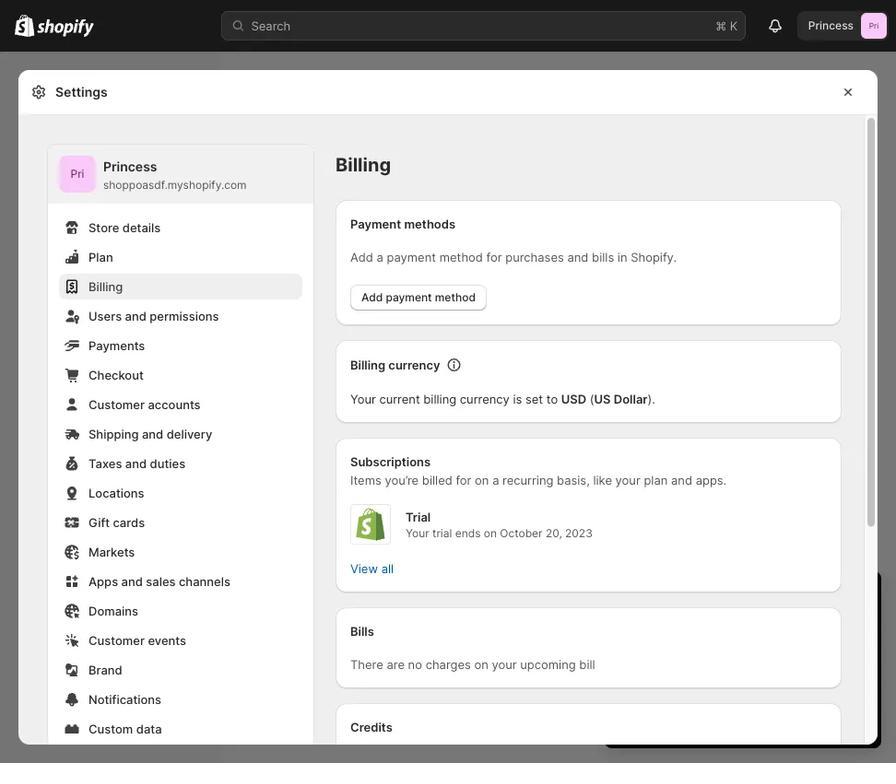 Task type: describe. For each thing, give the bounding box(es) containing it.
apps and sales channels link
[[59, 569, 303, 595]]

features
[[796, 677, 842, 691]]

2023
[[566, 527, 593, 541]]

princess shoppoasdf.myshopify.com
[[103, 159, 247, 192]]

there are no charges on your upcoming bill
[[351, 658, 596, 672]]

).
[[648, 392, 656, 406]]

payment
[[351, 217, 401, 231]]

sales
[[146, 575, 176, 589]]

your inside to customize your online store and add bonus features
[[833, 659, 858, 673]]

customer accounts
[[89, 398, 201, 412]]

shop settings menu element
[[48, 145, 314, 764]]

shipping and delivery link
[[59, 422, 303, 447]]

us
[[595, 392, 611, 406]]

your inside subscriptions items you're billed for on a recurring basis, like your plan and apps.
[[616, 473, 641, 488]]

view all link
[[339, 556, 405, 582]]

payment methods
[[351, 217, 456, 231]]

1 vertical spatial currency
[[460, 392, 510, 406]]

⌘
[[716, 18, 727, 33]]

users and permissions
[[89, 309, 219, 323]]

settings dialog
[[18, 70, 878, 764]]

online
[[638, 677, 672, 691]]

store details link
[[59, 215, 303, 241]]

view
[[351, 562, 378, 576]]

customer events link
[[59, 628, 303, 654]]

bills
[[351, 625, 374, 639]]

apps.
[[696, 473, 727, 488]]

(
[[590, 392, 595, 406]]

recurring
[[503, 473, 554, 488]]

add payment method
[[362, 291, 476, 304]]

custom data link
[[59, 717, 303, 743]]

set
[[526, 392, 543, 406]]

current
[[380, 392, 420, 406]]

and right apps
[[121, 575, 143, 589]]

customer events
[[89, 634, 186, 648]]

customer for customer accounts
[[89, 398, 145, 412]]

subscriptions
[[351, 455, 431, 469]]

1 day left in your trial button
[[605, 572, 882, 611]]

domains
[[89, 604, 138, 619]]

and down the customer accounts
[[142, 427, 164, 441]]

gift cards
[[89, 516, 145, 530]]

gift cards link
[[59, 510, 303, 536]]

plan
[[89, 250, 113, 264]]

details
[[122, 220, 161, 235]]

your inside trial your trial ends on october 20, 2023
[[406, 527, 430, 541]]

plan
[[644, 473, 668, 488]]

custom data
[[89, 722, 162, 737]]

customer accounts link
[[59, 392, 303, 418]]

and right taxes at the left of the page
[[125, 457, 147, 471]]

notifications
[[89, 693, 161, 707]]

and inside to customize your online store and add bonus features
[[708, 677, 729, 691]]

you're
[[385, 473, 419, 488]]

markets link
[[59, 540, 303, 566]]

taxes and duties link
[[59, 451, 303, 477]]

shopify logo image
[[354, 508, 387, 542]]

1 horizontal spatial shopify image
[[37, 19, 94, 37]]

search
[[251, 18, 291, 33]]

store details
[[89, 220, 161, 235]]

to inside the settings dialog
[[547, 392, 558, 406]]

shipping and delivery
[[89, 427, 212, 441]]

0 vertical spatial payment
[[387, 250, 436, 264]]

billing currency
[[351, 358, 440, 372]]

there
[[351, 658, 384, 672]]

duties
[[150, 457, 186, 471]]

users and permissions link
[[59, 304, 303, 329]]

custom
[[89, 722, 133, 737]]

2 vertical spatial billing
[[351, 358, 386, 372]]

add for add payment method
[[362, 291, 383, 304]]

channels
[[179, 575, 231, 589]]

0 vertical spatial billing
[[336, 154, 391, 176]]

0 horizontal spatial shopify image
[[15, 14, 34, 37]]

gift
[[89, 516, 110, 530]]

dollar
[[614, 392, 648, 406]]

for for method
[[487, 250, 502, 264]]

brand link
[[59, 658, 303, 684]]

all
[[382, 562, 394, 576]]

0 vertical spatial a
[[377, 250, 384, 264]]

credits
[[351, 720, 393, 735]]

subscriptions items you're billed for on a recurring basis, like your plan and apps.
[[351, 455, 727, 488]]

trial inside 1 day left in your trial dropdown button
[[772, 588, 805, 611]]

trial
[[406, 510, 431, 524]]

in inside dialog
[[618, 250, 628, 264]]

⌘ k
[[716, 18, 738, 33]]

basis,
[[557, 473, 590, 488]]

shipping
[[89, 427, 139, 441]]

billing
[[424, 392, 457, 406]]

like
[[594, 473, 613, 488]]

on inside subscriptions items you're billed for on a recurring basis, like your plan and apps.
[[475, 473, 489, 488]]

add a payment method for purchases and bills in shopify.
[[351, 250, 677, 264]]



Task type: locate. For each thing, give the bounding box(es) containing it.
1 horizontal spatial in
[[708, 588, 723, 611]]

customer down 'checkout'
[[89, 398, 145, 412]]

on for your
[[475, 658, 489, 672]]

shopify image
[[15, 14, 34, 37], [37, 19, 94, 37]]

taxes
[[89, 457, 122, 471]]

is
[[513, 392, 522, 406]]

payment up billing currency
[[386, 291, 432, 304]]

locations link
[[59, 481, 303, 506]]

no
[[408, 658, 423, 672]]

settings
[[55, 84, 108, 100]]

1 customer from the top
[[89, 398, 145, 412]]

brand
[[89, 663, 122, 678]]

1 horizontal spatial a
[[493, 473, 500, 488]]

billing
[[336, 154, 391, 176], [89, 280, 123, 294], [351, 358, 386, 372]]

princess
[[809, 19, 854, 32], [103, 159, 157, 175]]

to up "bonus"
[[757, 659, 769, 673]]

princess image
[[862, 13, 887, 39]]

customer down domains
[[89, 634, 145, 648]]

0 horizontal spatial to
[[547, 392, 558, 406]]

billing up users
[[89, 280, 123, 294]]

1 horizontal spatial princess
[[809, 19, 854, 32]]

notifications link
[[59, 687, 303, 713]]

trial up customize
[[772, 588, 805, 611]]

bills
[[592, 250, 615, 264]]

and right users
[[125, 309, 147, 323]]

1 vertical spatial payment
[[386, 291, 432, 304]]

0 vertical spatial add
[[351, 250, 374, 264]]

shoppoasdf.myshopify.com
[[103, 179, 247, 192]]

on for october
[[484, 527, 497, 541]]

1 vertical spatial to
[[757, 659, 769, 673]]

events
[[148, 634, 186, 648]]

1 vertical spatial add
[[362, 291, 383, 304]]

billing up payment at the top left of page
[[336, 154, 391, 176]]

purchases
[[506, 250, 564, 264]]

delivery
[[167, 427, 212, 441]]

for inside subscriptions items you're billed for on a recurring basis, like your plan and apps.
[[456, 473, 472, 488]]

0 horizontal spatial trial
[[433, 527, 452, 541]]

0 horizontal spatial in
[[618, 250, 628, 264]]

markets
[[89, 545, 135, 560]]

princess up shoppoasdf.myshopify.com
[[103, 159, 157, 175]]

in
[[618, 250, 628, 264], [708, 588, 723, 611]]

your right like
[[616, 473, 641, 488]]

billed
[[422, 473, 453, 488]]

a left recurring
[[493, 473, 500, 488]]

in inside dropdown button
[[708, 588, 723, 611]]

for for billed
[[456, 473, 472, 488]]

1 vertical spatial trial
[[772, 588, 805, 611]]

0 vertical spatial princess
[[809, 19, 854, 32]]

charges
[[426, 658, 471, 672]]

shopify.
[[631, 250, 677, 264]]

currency left the is
[[460, 392, 510, 406]]

0 horizontal spatial currency
[[389, 358, 440, 372]]

add up billing currency
[[362, 291, 383, 304]]

add
[[351, 250, 374, 264], [362, 291, 383, 304]]

1 horizontal spatial currency
[[460, 392, 510, 406]]

1 vertical spatial on
[[484, 527, 497, 541]]

locations
[[89, 486, 144, 500]]

payment down payment methods
[[387, 250, 436, 264]]

princess image
[[59, 156, 96, 193]]

permissions
[[150, 309, 219, 323]]

dialog
[[886, 70, 897, 745]]

method down add a payment method for purchases and bills in shopify.
[[435, 291, 476, 304]]

pri button
[[59, 156, 96, 193]]

taxes and duties
[[89, 457, 186, 471]]

0 vertical spatial customer
[[89, 398, 145, 412]]

billing inside 'link'
[[89, 280, 123, 294]]

a
[[377, 250, 384, 264], [493, 473, 500, 488]]

are
[[387, 658, 405, 672]]

trial left ends
[[433, 527, 452, 541]]

domains link
[[59, 599, 303, 625]]

day
[[637, 588, 669, 611]]

add down payment at the top left of page
[[351, 250, 374, 264]]

currency up current
[[389, 358, 440, 372]]

data
[[136, 722, 162, 737]]

payment inside button
[[386, 291, 432, 304]]

apps
[[89, 575, 118, 589]]

princess for princess shoppoasdf.myshopify.com
[[103, 159, 157, 175]]

method
[[440, 250, 483, 264], [435, 291, 476, 304]]

accounts
[[148, 398, 201, 412]]

and left bills
[[568, 250, 589, 264]]

usd
[[562, 392, 587, 406]]

1 vertical spatial princess
[[103, 159, 157, 175]]

a down payment at the top left of page
[[377, 250, 384, 264]]

0 horizontal spatial princess
[[103, 159, 157, 175]]

on inside trial your trial ends on october 20, 2023
[[484, 527, 497, 541]]

in right left
[[708, 588, 723, 611]]

1 horizontal spatial to
[[757, 659, 769, 673]]

0 horizontal spatial a
[[377, 250, 384, 264]]

currency
[[389, 358, 440, 372], [460, 392, 510, 406]]

1 vertical spatial customer
[[89, 634, 145, 648]]

1 horizontal spatial your
[[406, 527, 430, 541]]

store
[[89, 220, 119, 235]]

1 day left in your trial element
[[605, 620, 882, 749]]

method down methods
[[440, 250, 483, 264]]

customize
[[772, 659, 830, 673]]

0 vertical spatial trial
[[433, 527, 452, 541]]

0 vertical spatial currency
[[389, 358, 440, 372]]

for
[[487, 250, 502, 264], [456, 473, 472, 488]]

cards
[[113, 516, 145, 530]]

on right charges
[[475, 658, 489, 672]]

1
[[624, 588, 632, 611]]

upcoming
[[521, 658, 576, 672]]

trial inside trial your trial ends on october 20, 2023
[[433, 527, 452, 541]]

2 vertical spatial on
[[475, 658, 489, 672]]

your down trial
[[406, 527, 430, 541]]

add payment method button
[[351, 285, 487, 311]]

0 vertical spatial for
[[487, 250, 502, 264]]

customer
[[89, 398, 145, 412], [89, 634, 145, 648]]

1 vertical spatial your
[[406, 527, 430, 541]]

on right ends
[[484, 527, 497, 541]]

1 vertical spatial billing
[[89, 280, 123, 294]]

bill
[[580, 658, 596, 672]]

customer inside 'link'
[[89, 634, 145, 648]]

billing up current
[[351, 358, 386, 372]]

your current billing currency is set to usd ( us dollar ).
[[351, 392, 656, 406]]

in right bills
[[618, 250, 628, 264]]

checkout link
[[59, 363, 303, 388]]

0 vertical spatial in
[[618, 250, 628, 264]]

and left add
[[708, 677, 729, 691]]

princess for princess
[[809, 19, 854, 32]]

0 vertical spatial on
[[475, 473, 489, 488]]

your inside dropdown button
[[728, 588, 767, 611]]

apps and sales channels
[[89, 575, 231, 589]]

1 vertical spatial in
[[708, 588, 723, 611]]

bonus
[[758, 677, 792, 691]]

your left 'upcoming'
[[492, 658, 517, 672]]

0 vertical spatial method
[[440, 250, 483, 264]]

0 vertical spatial your
[[351, 392, 376, 406]]

method inside button
[[435, 291, 476, 304]]

on right billed
[[475, 473, 489, 488]]

0 vertical spatial to
[[547, 392, 558, 406]]

for left the purchases
[[487, 250, 502, 264]]

items
[[351, 473, 382, 488]]

your left current
[[351, 392, 376, 406]]

add
[[733, 677, 754, 691]]

1 vertical spatial method
[[435, 291, 476, 304]]

your up features
[[833, 659, 858, 673]]

1 vertical spatial for
[[456, 473, 472, 488]]

and
[[568, 250, 589, 264], [125, 309, 147, 323], [142, 427, 164, 441], [125, 457, 147, 471], [672, 473, 693, 488], [121, 575, 143, 589], [708, 677, 729, 691]]

add inside button
[[362, 291, 383, 304]]

ends
[[455, 527, 481, 541]]

a inside subscriptions items you're billed for on a recurring basis, like your plan and apps.
[[493, 473, 500, 488]]

left
[[674, 588, 703, 611]]

k
[[731, 18, 738, 33]]

and right plan
[[672, 473, 693, 488]]

users
[[89, 309, 122, 323]]

princess left princess icon
[[809, 19, 854, 32]]

1 horizontal spatial for
[[487, 250, 502, 264]]

20,
[[546, 527, 563, 541]]

trial your trial ends on october 20, 2023
[[406, 510, 593, 541]]

0 horizontal spatial your
[[351, 392, 376, 406]]

add for add a payment method for purchases and bills in shopify.
[[351, 250, 374, 264]]

methods
[[404, 217, 456, 231]]

princess inside princess shoppoasdf.myshopify.com
[[103, 159, 157, 175]]

checkout
[[89, 368, 144, 382]]

plan link
[[59, 244, 303, 270]]

view all
[[351, 562, 394, 576]]

your right left
[[728, 588, 767, 611]]

1 vertical spatial a
[[493, 473, 500, 488]]

0 horizontal spatial for
[[456, 473, 472, 488]]

customer for customer events
[[89, 634, 145, 648]]

and inside subscriptions items you're billed for on a recurring basis, like your plan and apps.
[[672, 473, 693, 488]]

for right billed
[[456, 473, 472, 488]]

store
[[676, 677, 705, 691]]

billing link
[[59, 274, 303, 300]]

2 customer from the top
[[89, 634, 145, 648]]

to inside to customize your online store and add bonus features
[[757, 659, 769, 673]]

payments
[[89, 339, 145, 353]]

to right set
[[547, 392, 558, 406]]

1 horizontal spatial trial
[[772, 588, 805, 611]]



Task type: vqa. For each thing, say whether or not it's contained in the screenshot.
'tab list'
no



